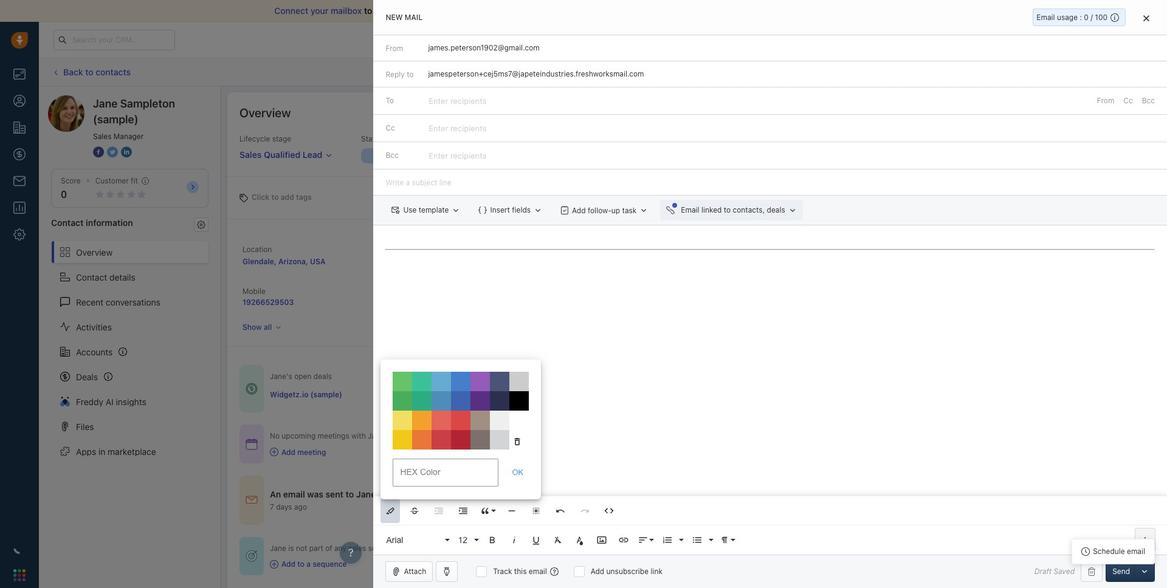 Task type: locate. For each thing, give the bounding box(es) containing it.
location
[[243, 245, 272, 254]]

email inside button
[[682, 206, 700, 215]]

redo (⌘⇧z) image
[[580, 506, 591, 517]]

1 vertical spatial sales
[[240, 150, 262, 160]]

saved
[[1055, 568, 1076, 577]]

open
[[295, 372, 312, 382]]

your trial ends in 21 days
[[835, 35, 915, 43]]

freshworks switcher image
[[13, 570, 26, 582]]

reply
[[386, 70, 405, 79]]

stage
[[272, 134, 291, 144]]

email
[[1037, 13, 1056, 22], [682, 206, 700, 215], [666, 245, 685, 254]]

in right apps
[[99, 447, 105, 457]]

from up reply
[[386, 44, 403, 53]]

email right sync
[[568, 5, 589, 16]]

1 vertical spatial click
[[252, 193, 270, 202]]

contact information
[[51, 218, 133, 228]]

0 horizontal spatial from
[[386, 44, 403, 53]]

marketplace
[[108, 447, 156, 457]]

1 vertical spatial deals
[[314, 372, 332, 382]]

0 vertical spatial click
[[615, 67, 631, 76]]

to right mailbox
[[364, 5, 373, 16]]

days right 21
[[900, 35, 915, 43]]

freddy ai insights
[[76, 397, 146, 407]]

1 horizontal spatial overview
[[240, 106, 291, 120]]

from up customize overview
[[1098, 96, 1115, 105]]

cc up overview
[[1124, 96, 1134, 105]]

2 vertical spatial container_wx8msf4aqz5i3rn1 image
[[270, 561, 279, 569]]

1 horizontal spatial days
[[900, 35, 915, 43]]

0 vertical spatial sales
[[93, 132, 112, 141]]

row
[[270, 383, 863, 407]]

cc down to
[[386, 124, 395, 133]]

mobile
[[243, 287, 266, 296]]

overview up lifecycle stage
[[240, 106, 291, 120]]

email for usage
[[1037, 13, 1056, 22]]

of left any
[[326, 544, 332, 553]]

1 horizontal spatial jane
[[270, 544, 286, 553]]

0 button
[[61, 189, 67, 200]]

contact
[[51, 218, 84, 228], [76, 272, 107, 283]]

0 vertical spatial in
[[883, 35, 889, 43]]

email image
[[1048, 35, 1056, 45]]

add for add meeting
[[282, 448, 296, 457]]

bcc right customize overview button
[[1143, 96, 1156, 105]]

dialog containing hex color
[[374, 0, 1168, 589]]

HEX Color text field
[[393, 459, 499, 487]]

container_wx8msf4aqz5i3rn1 image
[[246, 383, 258, 396], [270, 448, 279, 457], [376, 490, 385, 499], [246, 551, 258, 563]]

sales up facebook circled icon
[[93, 132, 112, 141]]

container_wx8msf4aqz5i3rn1 image left is
[[246, 551, 258, 563]]

ok
[[512, 468, 524, 477]]

jane.
[[368, 432, 387, 441]]

overview
[[1103, 108, 1134, 117]]

sales qualified lead link
[[240, 144, 333, 161]]

click right 'available.'
[[615, 67, 631, 76]]

container_wx8msf4aqz5i3rn1 image right sent
[[376, 490, 385, 499]]

mng settings image
[[197, 221, 206, 229]]

deals
[[76, 372, 98, 382]]

0 vertical spatial new
[[386, 13, 403, 22]]

jane left is
[[270, 544, 286, 553]]

send button
[[1107, 562, 1138, 583]]

of right sync
[[557, 5, 566, 16]]

jane
[[93, 97, 118, 110], [356, 490, 376, 500], [270, 544, 286, 553]]

qualified
[[264, 150, 301, 160]]

0 vertical spatial cc
[[1124, 96, 1134, 105]]

1 horizontal spatial from
[[1098, 96, 1115, 105]]

0 vertical spatial of
[[557, 5, 566, 16]]

1 vertical spatial new
[[422, 152, 438, 161]]

deals right contacts,
[[767, 206, 786, 215]]

1 vertical spatial contact
[[76, 272, 107, 283]]

to right reply
[[407, 70, 414, 79]]

(sample) up manager
[[93, 113, 138, 126]]

jane down the contacts
[[93, 97, 118, 110]]

add follow-up task
[[572, 206, 637, 215]]

meeting
[[298, 448, 326, 457]]

1 vertical spatial (sample)
[[311, 390, 342, 399]]

add left unsubscribe
[[591, 568, 605, 577]]

click
[[615, 67, 631, 76], [252, 193, 270, 202]]

show
[[243, 323, 262, 332]]

deals
[[767, 206, 786, 215], [314, 372, 332, 382]]

new left mail
[[386, 13, 403, 22]]

draft
[[1035, 568, 1053, 577]]

0 vertical spatial jane
[[93, 97, 118, 110]]

0 horizontal spatial 0
[[61, 189, 67, 200]]

bcc down to
[[386, 151, 399, 160]]

12
[[458, 536, 468, 545]]

0 horizontal spatial click
[[252, 193, 270, 202]]

container_wx8msf4aqz5i3rn1 image down no
[[270, 448, 279, 457]]

add for add follow-up task
[[572, 206, 586, 215]]

0 inside score 0
[[61, 189, 67, 200]]

overview up contact details
[[76, 247, 113, 258]]

add down upcoming at the left
[[282, 448, 296, 457]]

container_wx8msf4aqz5i3rn1 image
[[246, 439, 258, 451], [246, 495, 258, 507], [270, 561, 279, 569]]

1 vertical spatial email
[[682, 206, 700, 215]]

application
[[374, 225, 1168, 555]]

meetings
[[318, 432, 350, 441]]

available.
[[580, 67, 612, 76]]

dialog
[[374, 0, 1168, 589]]

Enter recipients text field
[[429, 91, 489, 111], [429, 119, 489, 138], [429, 146, 489, 166]]

3 enter recipients text field from the top
[[429, 146, 489, 166]]

(sample) down open
[[311, 390, 342, 399]]

any
[[335, 544, 347, 553]]

sequence.
[[368, 544, 404, 553]]

1 horizontal spatial deals
[[767, 206, 786, 215]]

2 enter recipients text field from the top
[[429, 119, 489, 138]]

0 horizontal spatial sales
[[93, 132, 112, 141]]

back to contacts
[[63, 67, 131, 77]]

enter recipients text field up new link
[[429, 119, 489, 138]]

0 vertical spatial enter recipients text field
[[429, 91, 489, 111]]

0 right :
[[1085, 13, 1089, 22]]

ok button
[[506, 461, 529, 485]]

jane inside jane sampleton (sample) sales manager
[[93, 97, 118, 110]]

jane's
[[270, 372, 292, 382]]

0 vertical spatial 0
[[1085, 13, 1089, 22]]

add left follow-
[[572, 206, 586, 215]]

add to a sequence link
[[270, 560, 404, 570]]

enter recipients text field up the template
[[429, 146, 489, 166]]

updates available. click to refresh.
[[549, 67, 669, 76]]

1 horizontal spatial in
[[883, 35, 889, 43]]

1 vertical spatial enter recipients text field
[[429, 119, 489, 138]]

0 vertical spatial overview
[[240, 106, 291, 120]]

plans
[[967, 35, 985, 44]]

in left 21
[[883, 35, 889, 43]]

sent
[[326, 490, 344, 500]]

enter recipients text field down the james.peterson1902@gmail.com
[[429, 91, 489, 111]]

row containing widgetz.io (sample)
[[270, 383, 863, 407]]

jane's open deals
[[270, 372, 332, 382]]

container_wx8msf4aqz5i3rn1 image inside add meeting link
[[270, 448, 279, 457]]

0 horizontal spatial days
[[276, 503, 292, 512]]

0 horizontal spatial (sample)
[[93, 113, 138, 126]]

1 vertical spatial 0
[[61, 189, 67, 200]]

1 vertical spatial jane
[[356, 490, 376, 500]]

manager
[[114, 132, 144, 141]]

new inside dialog
[[386, 13, 403, 22]]

explore plans
[[938, 35, 985, 44]]

Search your CRM... text field
[[54, 30, 175, 50]]

follow-
[[588, 206, 612, 215]]

0 vertical spatial contact
[[51, 218, 84, 228]]

arial button
[[382, 529, 452, 553]]

1 enter recipients text field from the top
[[429, 91, 489, 111]]

0 horizontal spatial bcc
[[386, 151, 399, 160]]

:
[[1081, 13, 1083, 22]]

2 vertical spatial enter recipients text field
[[429, 146, 489, 166]]

new
[[386, 13, 403, 22], [422, 152, 438, 161]]

0 horizontal spatial new
[[386, 13, 403, 22]]

1 vertical spatial cc
[[386, 124, 395, 133]]

account
[[455, 245, 483, 254]]

container_wx8msf4aqz5i3rn1 image left no
[[246, 439, 258, 451]]

insights
[[116, 397, 146, 407]]

2 horizontal spatial jane
[[356, 490, 376, 500]]

deals inside button
[[767, 206, 786, 215]]

from
[[386, 44, 403, 53], [1098, 96, 1115, 105]]

1 vertical spatial days
[[276, 503, 292, 512]]

1 horizontal spatial (sample)
[[311, 390, 342, 399]]

add down is
[[282, 560, 296, 569]]

1 vertical spatial overview
[[76, 247, 113, 258]]

1 horizontal spatial new
[[422, 152, 438, 161]]

twitter circled image
[[107, 146, 118, 159]]

overview
[[240, 106, 291, 120], [76, 247, 113, 258]]

add follow-up task button
[[555, 200, 655, 221], [555, 200, 655, 221]]

1 vertical spatial of
[[326, 544, 332, 553]]

container_wx8msf4aqz5i3rn1 image left 7
[[246, 495, 258, 507]]

recent conversations
[[76, 297, 161, 308]]

status
[[361, 134, 383, 144]]

contact down 0 "button"
[[51, 218, 84, 228]]

email up 7 days ago
[[283, 490, 305, 500]]

of
[[557, 5, 566, 16], [326, 544, 332, 553]]

0
[[1085, 13, 1089, 22], [61, 189, 67, 200]]

glendale,
[[243, 257, 277, 266]]

way
[[518, 5, 534, 16]]

decrease indent (⌘[) image
[[434, 506, 445, 517]]

mailbox
[[331, 5, 362, 16]]

contact details
[[76, 272, 136, 283]]

2 vertical spatial jane
[[270, 544, 286, 553]]

jane right sent
[[356, 490, 376, 500]]

sales
[[93, 132, 112, 141], [240, 150, 262, 160]]

0 vertical spatial deals
[[767, 206, 786, 215]]

email for linked
[[682, 206, 700, 215]]

add inside add meeting link
[[282, 448, 296, 457]]

an
[[270, 490, 281, 500]]

was
[[307, 490, 324, 500]]

7 days ago
[[270, 503, 307, 512]]

1 vertical spatial container_wx8msf4aqz5i3rn1 image
[[246, 495, 258, 507]]

contact for contact information
[[51, 218, 84, 228]]

sales inside sales qualified lead link
[[240, 150, 262, 160]]

click left add
[[252, 193, 270, 202]]

1 vertical spatial in
[[99, 447, 105, 457]]

sales
[[349, 544, 366, 553]]

container_wx8msf4aqz5i3rn1 image left a
[[270, 561, 279, 569]]

code view image
[[604, 506, 615, 517]]

add for add unsubscribe link
[[591, 568, 605, 577]]

days right 7
[[276, 503, 292, 512]]

to right the linked
[[724, 206, 731, 215]]

1 horizontal spatial sales
[[240, 150, 262, 160]]

0 down score
[[61, 189, 67, 200]]

7
[[270, 503, 274, 512]]

0 horizontal spatial overview
[[76, 247, 113, 258]]

0 horizontal spatial of
[[326, 544, 332, 553]]

Write a subject line text field
[[374, 170, 1168, 195]]

add inside add to a sequence link
[[282, 560, 296, 569]]

deals right open
[[314, 372, 332, 382]]

sampleton
[[120, 97, 175, 110]]

1 horizontal spatial 0
[[1085, 13, 1089, 22]]

sales down lifecycle
[[240, 150, 262, 160]]

lifecycle stage
[[240, 134, 291, 144]]

new up use template
[[422, 152, 438, 161]]

add meeting link
[[270, 447, 387, 458]]

conversations
[[106, 297, 161, 308]]

ai
[[106, 397, 114, 407]]

0 vertical spatial email
[[1037, 13, 1056, 22]]

add unsubscribe link
[[591, 568, 663, 577]]

bcc
[[1143, 96, 1156, 105], [386, 151, 399, 160]]

1 horizontal spatial bcc
[[1143, 96, 1156, 105]]

0 horizontal spatial jane
[[93, 97, 118, 110]]

email linked to contacts, deals button
[[661, 200, 803, 221]]

widgetz.io
[[270, 390, 309, 399]]

enter recipients text field for bcc
[[429, 146, 489, 166]]

0 vertical spatial (sample)
[[93, 113, 138, 126]]

glendale, arizona, usa link
[[243, 257, 326, 266]]

contact up recent
[[76, 272, 107, 283]]

1 horizontal spatial of
[[557, 5, 566, 16]]

0 vertical spatial days
[[900, 35, 915, 43]]

attach button
[[386, 562, 433, 583]]

improve
[[375, 5, 407, 16]]

jamespeterson+cej5ms7@japeteindustries.freshworksmail.com button
[[422, 62, 1156, 87]]



Task type: vqa. For each thing, say whether or not it's contained in the screenshot.
Back to contacts
yes



Task type: describe. For each thing, give the bounding box(es) containing it.
back
[[63, 67, 83, 77]]

link
[[651, 568, 663, 577]]

track
[[494, 568, 512, 577]]

connect your mailbox link
[[275, 5, 364, 16]]

facebook circled image
[[93, 146, 104, 159]]

(sample) inside the widgetz.io (sample) link
[[311, 390, 342, 399]]

sales qualified lead
[[240, 150, 323, 160]]

email up send
[[1128, 548, 1146, 557]]

clear formatting image
[[512, 437, 523, 448]]

customize
[[1065, 108, 1101, 117]]

not
[[296, 544, 307, 553]]

to left refresh.
[[633, 67, 640, 76]]

insert fields button
[[473, 200, 549, 221]]

an email was sent to jane
[[270, 490, 376, 500]]

details
[[110, 272, 136, 283]]

schedule
[[1094, 548, 1126, 557]]

track this email
[[494, 568, 547, 577]]

updates
[[549, 67, 578, 76]]

explore
[[938, 35, 965, 44]]

0 vertical spatial container_wx8msf4aqz5i3rn1 image
[[246, 439, 258, 451]]

container_wx8msf4aqz5i3rn1 image left widgetz.io
[[246, 383, 258, 396]]

refresh.
[[642, 67, 669, 76]]

to right sent
[[346, 490, 354, 500]]

enter recipients text field for to
[[429, 91, 489, 111]]

jane for (sample)
[[93, 97, 118, 110]]

1 horizontal spatial cc
[[1124, 96, 1134, 105]]

to right back
[[85, 67, 93, 77]]

email usage : 0 / 100
[[1037, 13, 1108, 22]]

with
[[352, 432, 366, 441]]

application containing hex color
[[374, 225, 1168, 555]]

add meeting
[[282, 448, 326, 457]]

trial
[[852, 35, 864, 43]]

usa
[[310, 257, 326, 266]]

jane is not part of any sales sequence.
[[270, 544, 404, 553]]

new for new mail
[[386, 13, 403, 22]]

$
[[418, 390, 422, 399]]

information
[[86, 218, 133, 228]]

container_wx8msf4aqz5i3rn1 image inside add to a sequence link
[[270, 561, 279, 569]]

arial
[[387, 536, 404, 545]]

upcoming
[[282, 432, 316, 441]]

email right 'this'
[[529, 568, 547, 577]]

tags
[[296, 193, 312, 202]]

2 vertical spatial email
[[666, 245, 685, 254]]

accounts
[[76, 347, 113, 357]]

close image
[[1144, 14, 1150, 22]]

contact for contact details
[[76, 272, 107, 283]]

(sample) inside jane sampleton (sample) sales manager
[[93, 113, 138, 126]]

files
[[76, 422, 94, 432]]

up
[[612, 206, 621, 215]]

0 vertical spatial from
[[386, 44, 403, 53]]

james.peterson1902@gmail.com
[[429, 43, 540, 52]]

widgetz.io (sample)
[[270, 390, 342, 399]]

click to add tags
[[252, 193, 312, 202]]

19266529503 link
[[243, 298, 294, 307]]

to left a
[[298, 560, 305, 569]]

0 inside dialog
[[1085, 13, 1089, 22]]

increase indent (⌘]) image
[[458, 506, 469, 517]]

mobile 19266529503
[[243, 287, 294, 307]]

hex color
[[401, 468, 441, 478]]

0 horizontal spatial in
[[99, 447, 105, 457]]

new mail
[[386, 13, 423, 22]]

sequence
[[313, 560, 347, 569]]

enter recipients text field for cc
[[429, 119, 489, 138]]

customer
[[95, 176, 129, 186]]

contacts
[[96, 67, 131, 77]]

new for new
[[422, 152, 438, 161]]

no
[[270, 432, 280, 441]]

to
[[386, 96, 394, 105]]

add for add to a sequence
[[282, 560, 296, 569]]

mail
[[405, 13, 423, 22]]

0 vertical spatial bcc
[[1143, 96, 1156, 105]]

contacts,
[[733, 206, 765, 215]]

add
[[281, 193, 294, 202]]

ends
[[866, 35, 882, 43]]

deliverability
[[409, 5, 461, 16]]

0 horizontal spatial cc
[[386, 124, 395, 133]]

enable
[[480, 5, 507, 16]]

$ 5,600
[[418, 390, 445, 399]]

apps in marketplace
[[76, 447, 156, 457]]

sales inside jane sampleton (sample) sales manager
[[93, 132, 112, 141]]

12 button
[[454, 529, 481, 553]]

back to contacts link
[[51, 63, 131, 82]]

/
[[1092, 13, 1094, 22]]

updates available. click to refresh. link
[[532, 61, 675, 83]]

score
[[61, 176, 81, 186]]

color
[[420, 468, 441, 478]]

your
[[835, 35, 850, 43]]

linkedin circled image
[[121, 146, 132, 159]]

5,600
[[424, 390, 445, 399]]

to inside button
[[724, 206, 731, 215]]

1 vertical spatial bcc
[[386, 151, 399, 160]]

jane sampleton (sample) sales manager
[[93, 97, 175, 141]]

use
[[404, 206, 417, 215]]

explore plans link
[[931, 32, 992, 47]]

customer fit
[[95, 176, 138, 186]]

to left add
[[272, 193, 279, 202]]

send
[[1113, 568, 1131, 577]]

widgetz.io (sample) link
[[270, 390, 342, 400]]

attach
[[404, 568, 427, 577]]

jamespeterson+cej5ms7@japeteindustries.freshworksmail.com
[[429, 69, 645, 79]]

james.peterson1902@gmail.com button
[[422, 35, 1156, 61]]

21
[[891, 35, 898, 43]]

location glendale, arizona, usa
[[243, 245, 326, 266]]

jane for not
[[270, 544, 286, 553]]

1 horizontal spatial click
[[615, 67, 631, 76]]

recent
[[76, 297, 103, 308]]

draft saved
[[1035, 568, 1076, 577]]

show all
[[243, 323, 272, 332]]

use template
[[404, 206, 449, 215]]

freddy
[[76, 397, 103, 407]]

lead
[[303, 150, 323, 160]]

sync
[[536, 5, 555, 16]]

1 vertical spatial from
[[1098, 96, 1115, 105]]

0 horizontal spatial deals
[[314, 372, 332, 382]]

this
[[515, 568, 527, 577]]



